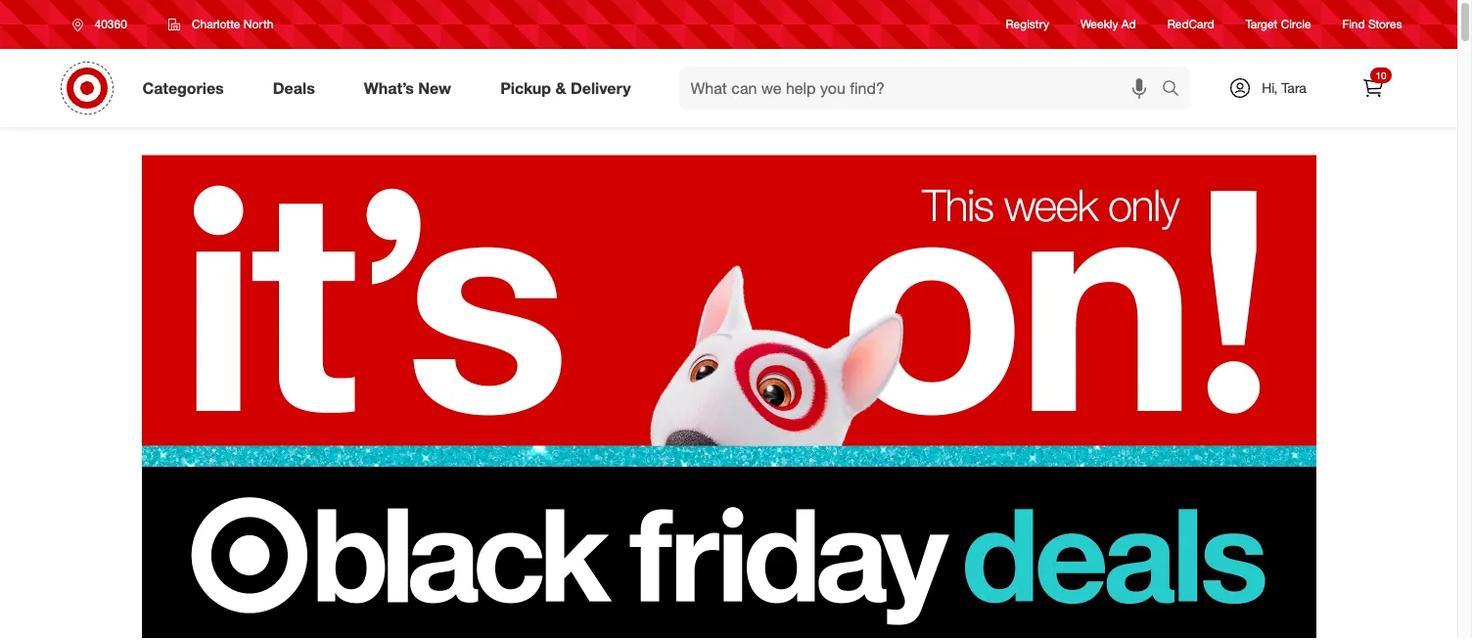 Task type: locate. For each thing, give the bounding box(es) containing it.
weekly ad link
[[1081, 16, 1136, 33]]

registry link
[[1006, 16, 1049, 33]]

pickup
[[500, 78, 551, 97]]

delivery
[[571, 78, 631, 97]]

ad
[[1122, 17, 1136, 32]]

hi,
[[1262, 79, 1278, 96]]

10 link
[[1351, 67, 1395, 110]]

what's new
[[364, 78, 451, 97]]

tara
[[1282, 79, 1307, 96]]

what's
[[364, 78, 414, 97]]

target
[[1246, 17, 1278, 32]]

40360
[[94, 17, 127, 31]]

deals
[[273, 78, 315, 97]]

redcard
[[1168, 17, 1214, 32]]

deals link
[[256, 67, 339, 110]]

stores
[[1369, 17, 1402, 32]]

north
[[244, 17, 274, 31]]

charlotte north button
[[156, 7, 286, 42]]

registry
[[1006, 17, 1049, 32]]

What can we help you find? suggestions appear below search field
[[679, 67, 1166, 110]]

categories link
[[126, 67, 248, 110]]

pickup & delivery link
[[484, 67, 655, 110]]

charlotte
[[192, 17, 240, 31]]

categories
[[142, 78, 224, 97]]

find stores link
[[1343, 16, 1402, 33]]

find
[[1343, 17, 1365, 32]]



Task type: vqa. For each thing, say whether or not it's contained in the screenshot.
Social
no



Task type: describe. For each thing, give the bounding box(es) containing it.
target circle link
[[1246, 16, 1311, 33]]

this week only it's on! target black friday deals image
[[141, 127, 1316, 638]]

what's new link
[[347, 67, 476, 110]]

search button
[[1153, 67, 1200, 114]]

redcard link
[[1168, 16, 1214, 33]]

charlotte north
[[192, 17, 274, 31]]

target circle
[[1246, 17, 1311, 32]]

new
[[418, 78, 451, 97]]

weekly ad
[[1081, 17, 1136, 32]]

circle
[[1281, 17, 1311, 32]]

pickup & delivery
[[500, 78, 631, 97]]

search
[[1153, 80, 1200, 99]]

weekly
[[1081, 17, 1118, 32]]

40360 button
[[59, 7, 148, 42]]

&
[[556, 78, 566, 97]]

find stores
[[1343, 17, 1402, 32]]

10
[[1376, 70, 1387, 81]]

hi, tara
[[1262, 79, 1307, 96]]



